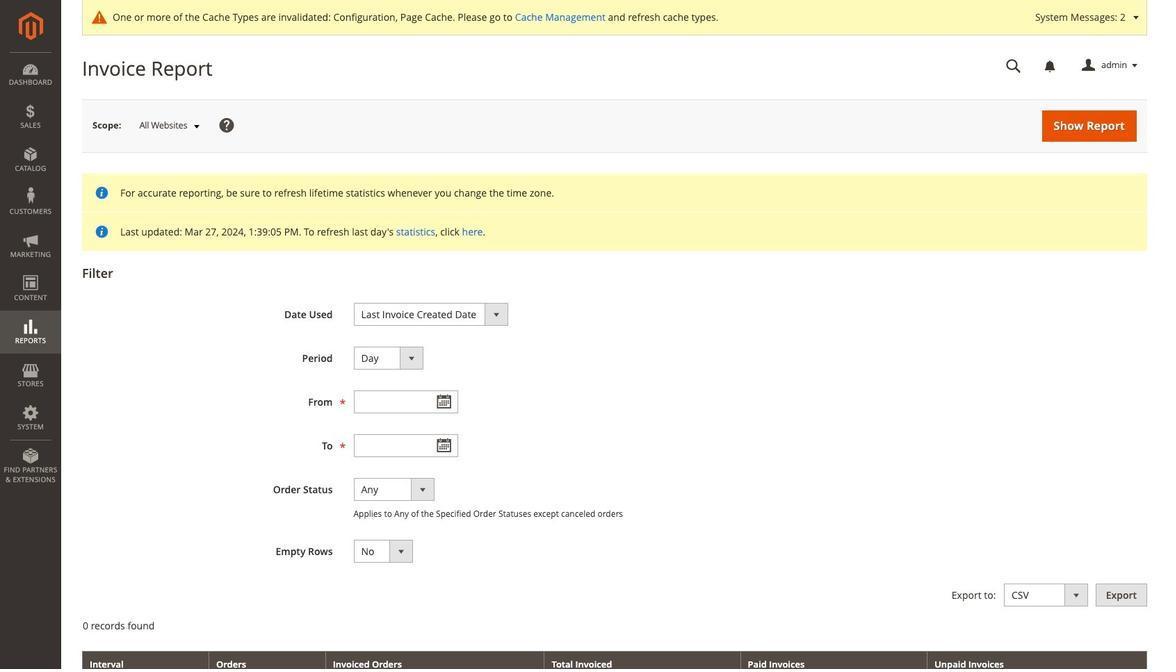 Task type: locate. For each thing, give the bounding box(es) containing it.
None text field
[[997, 54, 1031, 78], [354, 391, 458, 414], [354, 435, 458, 458], [997, 54, 1031, 78], [354, 391, 458, 414], [354, 435, 458, 458]]

menu bar
[[0, 52, 61, 492]]

magento admin panel image
[[18, 12, 43, 40]]



